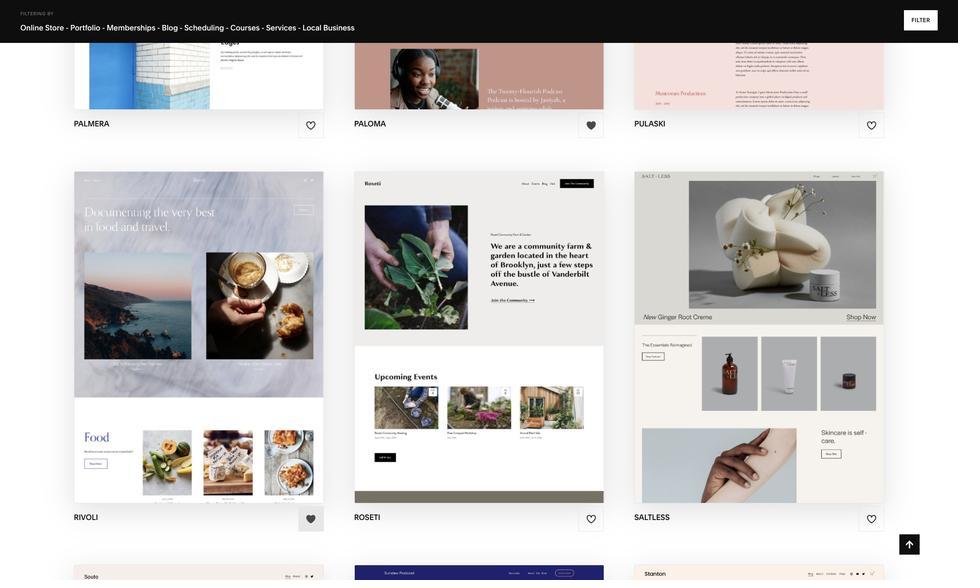 Task type: vqa. For each thing, say whether or not it's contained in the screenshot.
6th - from right
yes



Task type: describe. For each thing, give the bounding box(es) containing it.
1 vertical spatial rivoli
[[205, 338, 235, 348]]

pulaski
[[634, 119, 665, 128]]

2 vertical spatial roseti
[[354, 513, 380, 523]]

paloma image
[[355, 0, 603, 110]]

paloma
[[354, 119, 386, 128]]

preview rivoli
[[162, 338, 235, 348]]

palmera image
[[74, 0, 323, 110]]

1 - from the left
[[66, 23, 69, 32]]

sundew image
[[355, 566, 603, 581]]

portfolio
[[70, 23, 100, 32]]

rivoli inside button
[[207, 320, 237, 330]]

memberships
[[107, 23, 155, 32]]

online
[[20, 23, 43, 32]]

start with rivoli
[[151, 320, 237, 330]]

preview roseti link
[[442, 330, 517, 356]]

rivoli image
[[74, 172, 323, 504]]

stanton image
[[635, 566, 884, 581]]

1 vertical spatial saltless
[[759, 338, 802, 348]]

local
[[303, 23, 321, 32]]

by
[[47, 11, 54, 16]]

preview for preview rivoli
[[162, 338, 203, 348]]

7 - from the left
[[298, 23, 301, 32]]

filtering
[[20, 11, 46, 16]]

preview saltless
[[716, 338, 802, 348]]

4 - from the left
[[180, 23, 183, 32]]

filter button
[[904, 10, 938, 30]]

with for roseti
[[460, 320, 484, 330]]

souto image
[[74, 566, 323, 581]]

preview for preview roseti
[[442, 338, 482, 348]]

start for preview rivoli
[[151, 320, 179, 330]]

2 vertical spatial rivoli
[[74, 513, 98, 523]]

start for preview roseti
[[430, 320, 458, 330]]

with for saltless
[[735, 320, 758, 330]]

roseti image
[[355, 172, 603, 504]]



Task type: locate. For each thing, give the bounding box(es) containing it.
6 - from the left
[[261, 23, 264, 32]]

3 start from the left
[[705, 320, 733, 330]]

start for preview saltless
[[705, 320, 733, 330]]

add pulaski to your favorites list image
[[866, 120, 877, 131]]

filter
[[911, 17, 930, 24]]

start with roseti
[[430, 320, 518, 330]]

0 vertical spatial saltless
[[760, 320, 804, 330]]

add roseti to your favorites list image
[[586, 515, 596, 525]]

1 horizontal spatial preview
[[442, 338, 482, 348]]

3 preview from the left
[[716, 338, 756, 348]]

preview saltless link
[[716, 330, 802, 356]]

start up the preview rivoli on the left
[[151, 320, 179, 330]]

services
[[266, 23, 296, 32]]

start with saltless
[[705, 320, 804, 330]]

preview down start with rivoli
[[162, 338, 203, 348]]

preview roseti
[[442, 338, 517, 348]]

palmera
[[74, 119, 109, 128]]

1 preview from the left
[[162, 338, 203, 348]]

2 horizontal spatial with
[[735, 320, 758, 330]]

filtering by
[[20, 11, 54, 16]]

preview
[[162, 338, 203, 348], [442, 338, 482, 348], [716, 338, 756, 348]]

start with saltless button
[[705, 312, 814, 338]]

saltless image
[[635, 172, 884, 504]]

with up preview saltless
[[735, 320, 758, 330]]

2 start from the left
[[430, 320, 458, 330]]

-
[[66, 23, 69, 32], [102, 23, 105, 32], [157, 23, 160, 32], [180, 23, 183, 32], [226, 23, 229, 32], [261, 23, 264, 32], [298, 23, 301, 32]]

0 vertical spatial rivoli
[[207, 320, 237, 330]]

saltless
[[760, 320, 804, 330], [759, 338, 802, 348], [634, 513, 670, 523]]

add saltless to your favorites list image
[[866, 515, 877, 525]]

1 horizontal spatial start
[[430, 320, 458, 330]]

5 - from the left
[[226, 23, 229, 32]]

with up the preview rivoli on the left
[[181, 320, 204, 330]]

2 horizontal spatial start
[[705, 320, 733, 330]]

1 start from the left
[[151, 320, 179, 330]]

remove paloma from your favorites list image
[[586, 120, 596, 131]]

2 with from the left
[[460, 320, 484, 330]]

- right portfolio
[[102, 23, 105, 32]]

courses
[[230, 23, 260, 32]]

blog
[[162, 23, 178, 32]]

1 horizontal spatial with
[[460, 320, 484, 330]]

roseti inside button
[[486, 320, 518, 330]]

saltless inside button
[[760, 320, 804, 330]]

start with roseti button
[[430, 312, 528, 338]]

scheduling
[[184, 23, 224, 32]]

2 preview from the left
[[442, 338, 482, 348]]

start
[[151, 320, 179, 330], [430, 320, 458, 330], [705, 320, 733, 330]]

preview for preview saltless
[[716, 338, 756, 348]]

- right the courses at the top of the page
[[261, 23, 264, 32]]

2 - from the left
[[102, 23, 105, 32]]

add palmera to your favorites list image
[[306, 120, 316, 131]]

start up the preview roseti
[[430, 320, 458, 330]]

- right blog at the top of the page
[[180, 23, 183, 32]]

0 horizontal spatial with
[[181, 320, 204, 330]]

3 with from the left
[[735, 320, 758, 330]]

3 - from the left
[[157, 23, 160, 32]]

online store - portfolio - memberships - blog - scheduling - courses - services - local business
[[20, 23, 355, 32]]

back to top image
[[905, 540, 915, 550]]

preview rivoli link
[[162, 330, 235, 356]]

preview down start with roseti
[[442, 338, 482, 348]]

1 vertical spatial roseti
[[484, 338, 517, 348]]

2 vertical spatial saltless
[[634, 513, 670, 523]]

remove rivoli from your favorites list image
[[306, 515, 316, 525]]

2 horizontal spatial preview
[[716, 338, 756, 348]]

1 with from the left
[[181, 320, 204, 330]]

with
[[181, 320, 204, 330], [460, 320, 484, 330], [735, 320, 758, 330]]

- left the courses at the top of the page
[[226, 23, 229, 32]]

start with rivoli button
[[151, 312, 247, 338]]

pulaski image
[[635, 0, 884, 110]]

- left local
[[298, 23, 301, 32]]

with for rivoli
[[181, 320, 204, 330]]

0 vertical spatial roseti
[[486, 320, 518, 330]]

0 horizontal spatial start
[[151, 320, 179, 330]]

preview down start with saltless
[[716, 338, 756, 348]]

with up the preview roseti
[[460, 320, 484, 330]]

rivoli
[[207, 320, 237, 330], [205, 338, 235, 348], [74, 513, 98, 523]]

roseti
[[486, 320, 518, 330], [484, 338, 517, 348], [354, 513, 380, 523]]

start up preview saltless
[[705, 320, 733, 330]]

store
[[45, 23, 64, 32]]

0 horizontal spatial preview
[[162, 338, 203, 348]]

- right store
[[66, 23, 69, 32]]

business
[[323, 23, 355, 32]]

- left blog at the top of the page
[[157, 23, 160, 32]]



